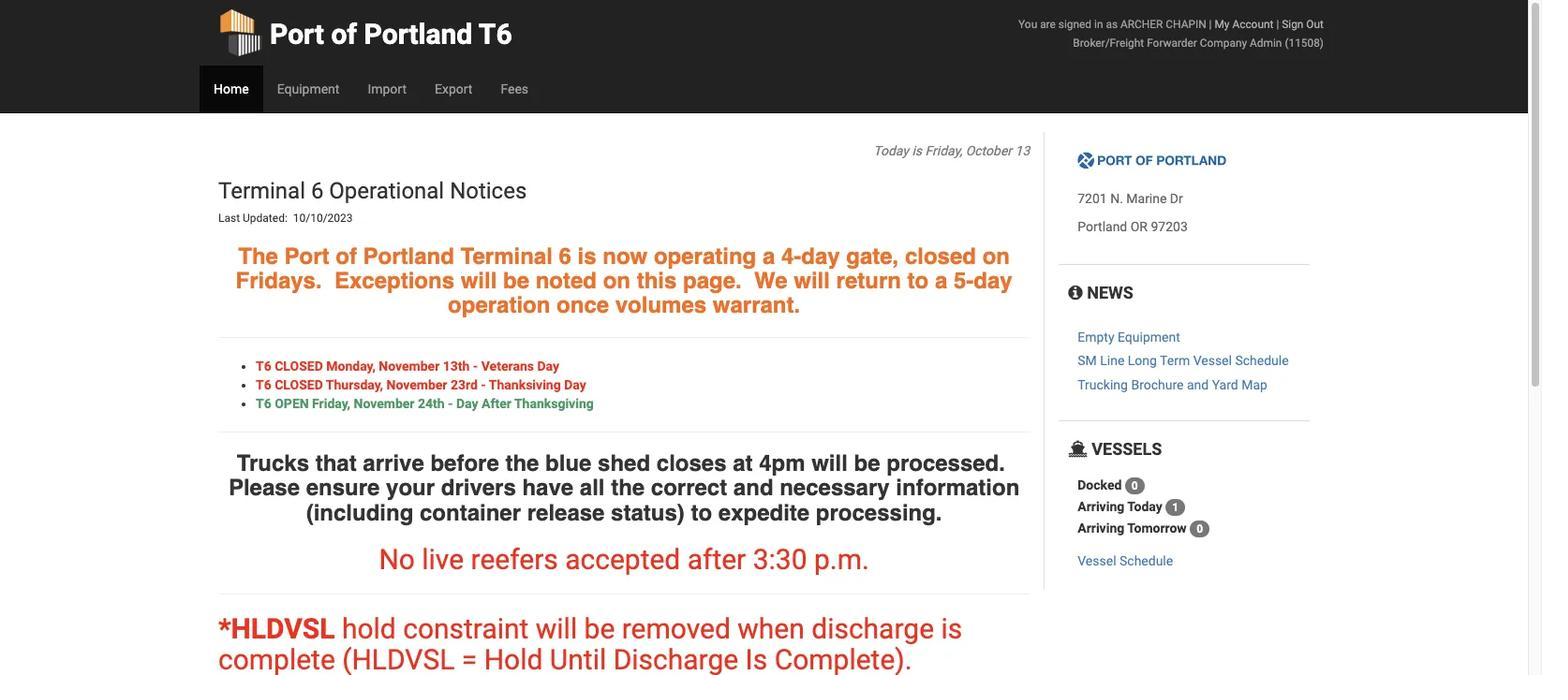 Task type: vqa. For each thing, say whether or not it's contained in the screenshot.
rightmost Search
no



Task type: locate. For each thing, give the bounding box(es) containing it.
1 vertical spatial today
[[1128, 499, 1163, 514]]

1 horizontal spatial day
[[537, 359, 559, 374]]

0 horizontal spatial to
[[691, 500, 712, 526]]

open
[[275, 396, 309, 411]]

4-
[[781, 243, 801, 269]]

1 vertical spatial to
[[691, 500, 712, 526]]

hold
[[342, 613, 396, 646]]

0 horizontal spatial 6
[[311, 178, 324, 204]]

1 vertical spatial and
[[734, 475, 774, 501]]

day down 23rd
[[456, 396, 478, 411]]

0 vertical spatial arriving
[[1078, 499, 1125, 514]]

portland down terminal 6 operational notices last updated:  10/10/2023
[[363, 243, 454, 269]]

the right all
[[611, 475, 645, 501]]

is left now at the left top of page
[[578, 243, 596, 269]]

0 horizontal spatial be
[[503, 268, 529, 294]]

| left my
[[1209, 18, 1212, 31]]

1 horizontal spatial and
[[1187, 378, 1209, 393]]

port of portland t6 link
[[218, 0, 512, 66]]

equipment inside empty equipment sm line long term vessel schedule trucking brochure and yard map
[[1118, 330, 1180, 345]]

long
[[1128, 354, 1157, 369]]

1 vertical spatial of
[[336, 243, 357, 269]]

- right 23rd
[[481, 377, 486, 392]]

2 vertical spatial day
[[456, 396, 478, 411]]

=
[[462, 644, 477, 676]]

0 vertical spatial closed
[[275, 359, 323, 374]]

- right 13th
[[473, 359, 478, 374]]

schedule up map
[[1235, 354, 1289, 369]]

-
[[473, 359, 478, 374], [481, 377, 486, 392], [448, 396, 453, 411]]

equipment right home popup button on the left
[[277, 82, 340, 97]]

1 horizontal spatial be
[[584, 613, 615, 646]]

terminal up operation
[[461, 243, 553, 269]]

in
[[1094, 18, 1103, 31]]

port
[[270, 18, 324, 51], [284, 243, 329, 269]]

port up equipment popup button
[[270, 18, 324, 51]]

4pm
[[759, 450, 805, 477]]

to up after
[[691, 500, 712, 526]]

0 vertical spatial be
[[503, 268, 529, 294]]

you are signed in as archer chapin | my account | sign out broker/freight forwarder company admin (11508)
[[1019, 18, 1324, 50]]

n.
[[1111, 191, 1123, 206]]

of up equipment popup button
[[331, 18, 357, 51]]

equipment inside popup button
[[277, 82, 340, 97]]

my account link
[[1215, 18, 1274, 31]]

warrant.
[[713, 293, 800, 319]]

blue
[[545, 450, 592, 477]]

0 vertical spatial schedule
[[1235, 354, 1289, 369]]

0 vertical spatial equipment
[[277, 82, 340, 97]]

2 vertical spatial portland
[[363, 243, 454, 269]]

the
[[238, 243, 278, 269]]

to left 5-
[[908, 268, 929, 294]]

trucks that arrive before the blue shed closes at 4pm will be processed. please ensure your drivers have all the correct and necessary information (including container release status) to expedite processing.
[[229, 450, 1020, 526]]

1 horizontal spatial friday,
[[925, 143, 963, 158]]

schedule inside empty equipment sm line long term vessel schedule trucking brochure and yard map
[[1235, 354, 1289, 369]]

friday,
[[925, 143, 963, 158], [312, 396, 350, 411]]

1 horizontal spatial equipment
[[1118, 330, 1180, 345]]

1 closed from the top
[[275, 359, 323, 374]]

the left blue
[[505, 450, 539, 477]]

| left sign
[[1277, 18, 1279, 31]]

docked 0 arriving today 1 arriving tomorrow 0
[[1078, 478, 1203, 536]]

0 vertical spatial to
[[908, 268, 929, 294]]

0 vertical spatial vessel
[[1193, 354, 1232, 369]]

0 horizontal spatial |
[[1209, 18, 1212, 31]]

port of portland t6 image
[[1078, 152, 1228, 171]]

13th
[[443, 359, 470, 374]]

be left noted in the left of the page
[[503, 268, 529, 294]]

1 horizontal spatial today
[[1128, 499, 1163, 514]]

2 horizontal spatial is
[[941, 613, 963, 646]]

1 arriving from the top
[[1078, 499, 1125, 514]]

schedule down 'tomorrow' at bottom right
[[1120, 554, 1173, 569]]

day
[[537, 359, 559, 374], [564, 377, 586, 392], [456, 396, 478, 411]]

0 vertical spatial and
[[1187, 378, 1209, 393]]

have
[[522, 475, 574, 501]]

0 horizontal spatial and
[[734, 475, 774, 501]]

day left "gate,"
[[801, 243, 840, 269]]

day
[[801, 243, 840, 269], [974, 268, 1013, 294]]

that
[[315, 450, 357, 477]]

6 up "once"
[[559, 243, 571, 269]]

the
[[505, 450, 539, 477], [611, 475, 645, 501]]

2 | from the left
[[1277, 18, 1279, 31]]

empty equipment link
[[1078, 330, 1180, 345]]

0 horizontal spatial equipment
[[277, 82, 340, 97]]

and right correct
[[734, 475, 774, 501]]

1 vertical spatial equipment
[[1118, 330, 1180, 345]]

at
[[733, 450, 753, 477]]

export button
[[421, 66, 487, 112]]

friday, left october
[[925, 143, 963, 158]]

0 horizontal spatial terminal
[[218, 178, 305, 204]]

port down the 10/10/2023 in the top of the page
[[284, 243, 329, 269]]

0 right 'tomorrow' at bottom right
[[1197, 523, 1203, 536]]

1 horizontal spatial vessel
[[1193, 354, 1232, 369]]

is left october
[[912, 143, 922, 158]]

day up thanksgiving
[[564, 377, 586, 392]]

1 horizontal spatial 0
[[1197, 523, 1203, 536]]

1 horizontal spatial day
[[974, 268, 1013, 294]]

2 horizontal spatial -
[[481, 377, 486, 392]]

equipment button
[[263, 66, 354, 112]]

1 horizontal spatial to
[[908, 268, 929, 294]]

1 vertical spatial terminal
[[461, 243, 553, 269]]

(11508)
[[1285, 37, 1324, 50]]

of down the 10/10/2023 in the top of the page
[[336, 243, 357, 269]]

status)
[[611, 500, 685, 526]]

2 vertical spatial is
[[941, 613, 963, 646]]

info circle image
[[1068, 285, 1083, 302]]

forwarder
[[1147, 37, 1197, 50]]

vessel schedule
[[1078, 554, 1173, 569]]

be inside the port of portland terminal 6 is now operating a 4-day gate, closed on fridays .  exceptions will be noted on this page.  we will return to a 5-day operation once volumes warrant.
[[503, 268, 529, 294]]

on left 'this' at the left of the page
[[603, 268, 631, 294]]

0 vertical spatial is
[[912, 143, 922, 158]]

1 vertical spatial is
[[578, 243, 596, 269]]

constraint
[[403, 613, 529, 646]]

a
[[763, 243, 775, 269], [935, 268, 948, 294]]

0 horizontal spatial friday,
[[312, 396, 350, 411]]

portland down 7201
[[1078, 220, 1128, 235]]

will right the exceptions
[[461, 268, 497, 294]]

home
[[214, 82, 249, 97]]

shed
[[598, 450, 650, 477]]

day up "thanksiving"
[[537, 359, 559, 374]]

0 vertical spatial day
[[537, 359, 559, 374]]

arriving down the 'docked'
[[1078, 499, 1125, 514]]

1 horizontal spatial schedule
[[1235, 354, 1289, 369]]

vessel schedule link
[[1078, 554, 1173, 569]]

the port of portland terminal 6 is now operating a 4-day gate, closed on fridays .  exceptions will be noted on this page.  we will return to a 5-day operation once volumes warrant.
[[236, 243, 1013, 319]]

2 horizontal spatial be
[[854, 450, 880, 477]]

- right 24th
[[448, 396, 453, 411]]

you
[[1019, 18, 1037, 31]]

equipment
[[277, 82, 340, 97], [1118, 330, 1180, 345]]

0 vertical spatial 6
[[311, 178, 324, 204]]

and inside trucks that arrive before the blue shed closes at 4pm will be processed. please ensure your drivers have all the correct and necessary information (including container release status) to expedite processing.
[[734, 475, 774, 501]]

gate,
[[846, 243, 899, 269]]

of inside the port of portland terminal 6 is now operating a 4-day gate, closed on fridays .  exceptions will be noted on this page.  we will return to a 5-day operation once volumes warrant.
[[336, 243, 357, 269]]

is
[[912, 143, 922, 158], [578, 243, 596, 269], [941, 613, 963, 646]]

1 vertical spatial be
[[854, 450, 880, 477]]

2 vertical spatial -
[[448, 396, 453, 411]]

will inside trucks that arrive before the blue shed closes at 4pm will be processed. please ensure your drivers have all the correct and necessary information (including container release status) to expedite processing.
[[812, 450, 848, 477]]

terminal inside the port of portland terminal 6 is now operating a 4-day gate, closed on fridays .  exceptions will be noted on this page.  we will return to a 5-day operation once volumes warrant.
[[461, 243, 553, 269]]

0 horizontal spatial is
[[578, 243, 596, 269]]

vessel
[[1193, 354, 1232, 369], [1078, 554, 1117, 569]]

1 vertical spatial day
[[564, 377, 586, 392]]

news
[[1083, 283, 1134, 303]]

friday, down thursday,
[[312, 396, 350, 411]]

will right 4pm
[[812, 450, 848, 477]]

1 vertical spatial friday,
[[312, 396, 350, 411]]

2 arriving from the top
[[1078, 521, 1125, 536]]

1 horizontal spatial 6
[[559, 243, 571, 269]]

day left info circle image
[[974, 268, 1013, 294]]

and left yard
[[1187, 378, 1209, 393]]

please
[[229, 475, 300, 501]]

equipment up long
[[1118, 330, 1180, 345]]

1 vertical spatial closed
[[275, 377, 323, 392]]

6 up the 10/10/2023 in the top of the page
[[311, 178, 324, 204]]

vessel up yard
[[1193, 354, 1232, 369]]

2 vertical spatial be
[[584, 613, 615, 646]]

schedule
[[1235, 354, 1289, 369], [1120, 554, 1173, 569]]

terminal up last
[[218, 178, 305, 204]]

1 vertical spatial vessel
[[1078, 554, 1117, 569]]

a left 5-
[[935, 268, 948, 294]]

1 vertical spatial -
[[481, 377, 486, 392]]

portland up import popup button
[[364, 18, 473, 51]]

complete).
[[775, 644, 912, 676]]

23rd
[[451, 377, 478, 392]]

account
[[1233, 18, 1274, 31]]

0 vertical spatial today
[[874, 143, 909, 158]]

portland inside the port of portland terminal 6 is now operating a 4-day gate, closed on fridays .  exceptions will be noted on this page.  we will return to a 5-day operation once volumes warrant.
[[363, 243, 454, 269]]

port inside the port of portland terminal 6 is now operating a 4-day gate, closed on fridays .  exceptions will be noted on this page.  we will return to a 5-day operation once volumes warrant.
[[284, 243, 329, 269]]

out
[[1307, 18, 1324, 31]]

be down accepted
[[584, 613, 615, 646]]

0 vertical spatial -
[[473, 359, 478, 374]]

is right discharge
[[941, 613, 963, 646]]

fridays
[[236, 268, 316, 294]]

t6 closed monday, november 13th - veterans day t6 closed thursday, november 23rd - thanksiving day t6 open friday, november 24th - day after thanksgiving
[[256, 359, 594, 411]]

0 right the 'docked'
[[1132, 480, 1138, 493]]

1 horizontal spatial |
[[1277, 18, 1279, 31]]

*hldvsl
[[218, 613, 335, 646]]

0 horizontal spatial on
[[603, 268, 631, 294]]

will
[[461, 268, 497, 294], [794, 268, 830, 294], [812, 450, 848, 477], [536, 613, 577, 646]]

|
[[1209, 18, 1212, 31], [1277, 18, 1279, 31]]

to inside trucks that arrive before the blue shed closes at 4pm will be processed. please ensure your drivers have all the correct and necessary information (including container release status) to expedite processing.
[[691, 500, 712, 526]]

0 horizontal spatial 0
[[1132, 480, 1138, 493]]

now
[[603, 243, 648, 269]]

veterans
[[481, 359, 534, 374]]

1 horizontal spatial terminal
[[461, 243, 553, 269]]

be up processing.
[[854, 450, 880, 477]]

reefers
[[471, 543, 558, 576]]

is inside hold constraint will be removed when discharge is complete (hldvsl = hold until discharge is complete).
[[941, 613, 963, 646]]

0 horizontal spatial schedule
[[1120, 554, 1173, 569]]

port of portland t6
[[270, 18, 512, 51]]

0 vertical spatial terminal
[[218, 178, 305, 204]]

1 horizontal spatial -
[[473, 359, 478, 374]]

november
[[379, 359, 440, 374], [387, 377, 447, 392], [354, 396, 415, 411]]

empty equipment sm line long term vessel schedule trucking brochure and yard map
[[1078, 330, 1289, 393]]

to
[[908, 268, 929, 294], [691, 500, 712, 526]]

arriving up vessel schedule at the bottom of page
[[1078, 521, 1125, 536]]

on right 5-
[[983, 243, 1010, 269]]

a left the 4-
[[763, 243, 775, 269]]

broker/freight
[[1073, 37, 1144, 50]]

dr
[[1170, 191, 1183, 206]]

processing.
[[816, 500, 942, 526]]

1 | from the left
[[1209, 18, 1212, 31]]

1 vertical spatial port
[[284, 243, 329, 269]]

or
[[1131, 220, 1148, 235]]

will inside hold constraint will be removed when discharge is complete (hldvsl = hold until discharge is complete).
[[536, 613, 577, 646]]

0 horizontal spatial vessel
[[1078, 554, 1117, 569]]

will down reefers
[[536, 613, 577, 646]]

sign
[[1282, 18, 1304, 31]]

1 vertical spatial 6
[[559, 243, 571, 269]]

vessel down docked 0 arriving today 1 arriving tomorrow 0
[[1078, 554, 1117, 569]]

all
[[580, 475, 605, 501]]

sign out link
[[1282, 18, 1324, 31]]

import
[[368, 82, 407, 97]]

1 vertical spatial arriving
[[1078, 521, 1125, 536]]

complete
[[218, 644, 335, 676]]

will right we
[[794, 268, 830, 294]]

fees
[[501, 82, 529, 97]]



Task type: describe. For each thing, give the bounding box(es) containing it.
0 vertical spatial friday,
[[925, 143, 963, 158]]

correct
[[651, 475, 727, 501]]

1 horizontal spatial the
[[611, 475, 645, 501]]

necessary
[[780, 475, 890, 501]]

2 vertical spatial november
[[354, 396, 415, 411]]

t6 up fees popup button
[[479, 18, 512, 51]]

export
[[435, 82, 473, 97]]

this
[[637, 268, 677, 294]]

today inside docked 0 arriving today 1 arriving tomorrow 0
[[1128, 499, 1163, 514]]

no
[[379, 543, 415, 576]]

when
[[738, 613, 805, 646]]

hold
[[484, 644, 543, 676]]

notices
[[450, 178, 527, 204]]

no live reefers accepted after 3:30 p.m.
[[379, 543, 869, 576]]

thanksiving
[[489, 377, 561, 392]]

tomorrow
[[1128, 521, 1187, 536]]

13
[[1015, 143, 1030, 158]]

portland or 97203
[[1078, 220, 1188, 235]]

company
[[1200, 37, 1247, 50]]

6 inside the port of portland terminal 6 is now operating a 4-day gate, closed on fridays .  exceptions will be noted on this page.  we will return to a 5-day operation once volumes warrant.
[[559, 243, 571, 269]]

docked
[[1078, 478, 1122, 493]]

operating
[[654, 243, 756, 269]]

ship image
[[1068, 442, 1088, 458]]

(hldvsl
[[342, 644, 455, 676]]

0 horizontal spatial a
[[763, 243, 775, 269]]

5-
[[954, 268, 974, 294]]

1 vertical spatial 0
[[1197, 523, 1203, 536]]

2 horizontal spatial day
[[564, 377, 586, 392]]

are
[[1040, 18, 1056, 31]]

7201
[[1078, 191, 1107, 206]]

drivers
[[441, 475, 516, 501]]

2 closed from the top
[[275, 377, 323, 392]]

t6 up the trucks
[[256, 377, 271, 392]]

my
[[1215, 18, 1230, 31]]

t6 left open
[[256, 396, 271, 411]]

0 vertical spatial 0
[[1132, 480, 1138, 493]]

live
[[422, 543, 464, 576]]

t6 down fridays
[[256, 359, 271, 374]]

october
[[966, 143, 1012, 158]]

sm line long term vessel schedule link
[[1078, 354, 1289, 369]]

6 inside terminal 6 operational notices last updated:  10/10/2023
[[311, 178, 324, 204]]

(including
[[306, 500, 414, 526]]

yard
[[1212, 378, 1238, 393]]

be inside hold constraint will be removed when discharge is complete (hldvsl = hold until discharge is complete).
[[584, 613, 615, 646]]

sm
[[1078, 354, 1097, 369]]

1
[[1172, 501, 1179, 514]]

monday,
[[326, 359, 376, 374]]

1 vertical spatial november
[[387, 377, 447, 392]]

97203
[[1151, 220, 1188, 235]]

1 horizontal spatial is
[[912, 143, 922, 158]]

once
[[557, 293, 609, 319]]

empty
[[1078, 330, 1115, 345]]

as
[[1106, 18, 1118, 31]]

discharge
[[613, 644, 739, 676]]

3:30
[[753, 543, 807, 576]]

be inside trucks that arrive before the blue shed closes at 4pm will be processed. please ensure your drivers have all the correct and necessary information (including container release status) to expedite processing.
[[854, 450, 880, 477]]

return
[[836, 268, 901, 294]]

terminal 6 operational notices last updated:  10/10/2023
[[218, 178, 532, 225]]

trucking
[[1078, 378, 1128, 393]]

0 vertical spatial portland
[[364, 18, 473, 51]]

terminal inside terminal 6 operational notices last updated:  10/10/2023
[[218, 178, 305, 204]]

thanksgiving
[[514, 396, 594, 411]]

hold constraint will be removed when discharge is complete (hldvsl = hold until discharge is complete).
[[218, 613, 963, 676]]

map
[[1242, 378, 1268, 393]]

0 horizontal spatial -
[[448, 396, 453, 411]]

volumes
[[615, 293, 707, 319]]

1 horizontal spatial on
[[983, 243, 1010, 269]]

vessel inside empty equipment sm line long term vessel schedule trucking brochure and yard map
[[1193, 354, 1232, 369]]

brochure
[[1131, 378, 1184, 393]]

7201 n. marine dr
[[1078, 191, 1183, 206]]

0 horizontal spatial day
[[801, 243, 840, 269]]

exceptions
[[334, 268, 454, 294]]

and inside empty equipment sm line long term vessel schedule trucking brochure and yard map
[[1187, 378, 1209, 393]]

marine
[[1127, 191, 1167, 206]]

signed
[[1059, 18, 1092, 31]]

discharge
[[812, 613, 934, 646]]

1 vertical spatial schedule
[[1120, 554, 1173, 569]]

thursday,
[[326, 377, 383, 392]]

0 horizontal spatial day
[[456, 396, 478, 411]]

vessels
[[1088, 440, 1162, 459]]

before
[[430, 450, 499, 477]]

1 vertical spatial portland
[[1078, 220, 1128, 235]]

until
[[550, 644, 606, 676]]

expedite
[[719, 500, 810, 526]]

chapin
[[1166, 18, 1207, 31]]

0 vertical spatial of
[[331, 18, 357, 51]]

operation
[[448, 293, 550, 319]]

24th
[[418, 396, 445, 411]]

archer
[[1121, 18, 1163, 31]]

is inside the port of portland terminal 6 is now operating a 4-day gate, closed on fridays .  exceptions will be noted on this page.  we will return to a 5-day operation once volumes warrant.
[[578, 243, 596, 269]]

closed
[[905, 243, 976, 269]]

closes
[[657, 450, 727, 477]]

term
[[1160, 354, 1190, 369]]

fees button
[[487, 66, 543, 112]]

home button
[[200, 66, 263, 112]]

processed.
[[887, 450, 1005, 477]]

ensure
[[306, 475, 380, 501]]

import button
[[354, 66, 421, 112]]

removed
[[622, 613, 731, 646]]

today is friday, october 13
[[874, 143, 1030, 158]]

0 vertical spatial november
[[379, 359, 440, 374]]

is
[[746, 644, 768, 676]]

0 vertical spatial port
[[270, 18, 324, 51]]

admin
[[1250, 37, 1282, 50]]

noted
[[536, 268, 597, 294]]

release
[[527, 500, 605, 526]]

to inside the port of portland terminal 6 is now operating a 4-day gate, closed on fridays .  exceptions will be noted on this page.  we will return to a 5-day operation once volumes warrant.
[[908, 268, 929, 294]]

arrive
[[363, 450, 424, 477]]

friday, inside t6 closed monday, november 13th - veterans day t6 closed thursday, november 23rd - thanksiving day t6 open friday, november 24th - day after thanksgiving
[[312, 396, 350, 411]]

accepted
[[565, 543, 681, 576]]

p.m.
[[814, 543, 869, 576]]

0 horizontal spatial today
[[874, 143, 909, 158]]

0 horizontal spatial the
[[505, 450, 539, 477]]

1 horizontal spatial a
[[935, 268, 948, 294]]



